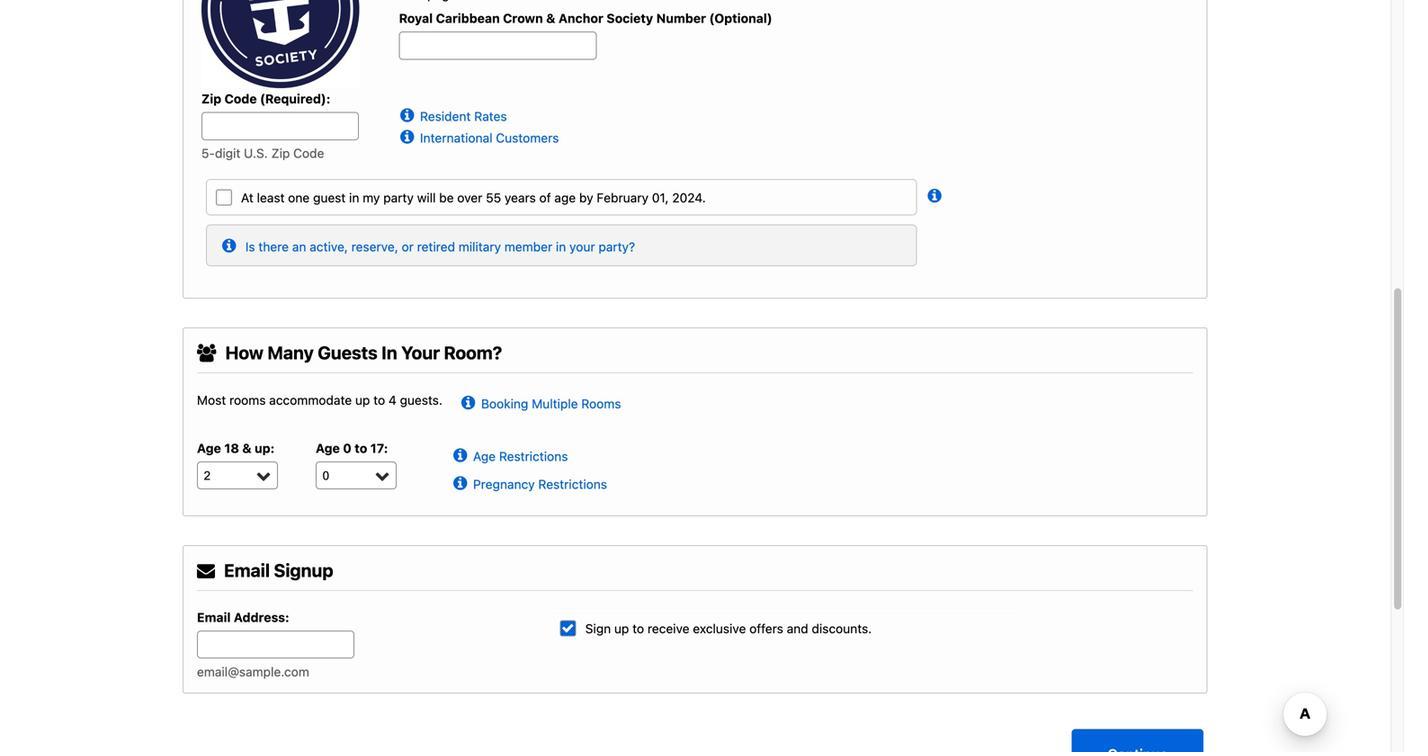 Task type: vqa. For each thing, say whether or not it's contained in the screenshot.
55
yes



Task type: locate. For each thing, give the bounding box(es) containing it.
0 horizontal spatial to
[[355, 441, 367, 456]]

member
[[505, 240, 553, 254]]

restrictions up the pregnancy restrictions link at the bottom left of page
[[499, 449, 568, 464]]

zip right u.s.
[[271, 146, 290, 161]]

military
[[459, 240, 501, 254]]

info circle image down "room?"
[[462, 391, 481, 409]]

0 vertical spatial up
[[355, 393, 370, 407]]

info circle image
[[401, 104, 420, 122], [222, 235, 242, 253], [462, 391, 481, 409]]

&
[[546, 11, 556, 26], [242, 441, 252, 456]]

restrictions
[[499, 449, 568, 464], [539, 477, 608, 492]]

in left the my
[[349, 190, 359, 205]]

None text field
[[399, 32, 597, 60]]

info circle image inside the international customers link
[[401, 126, 420, 144]]

my
[[363, 190, 380, 205]]

2 horizontal spatial to
[[633, 621, 645, 636]]

age left 18
[[197, 441, 221, 456]]

over
[[457, 190, 483, 205]]

5-
[[202, 146, 215, 161]]

info circle image for international customers
[[401, 126, 420, 144]]

1 horizontal spatial up
[[615, 621, 629, 636]]

0 vertical spatial restrictions
[[499, 449, 568, 464]]

international customers
[[420, 131, 559, 145]]

1 horizontal spatial zip
[[271, 146, 290, 161]]

info circle image for age restrictions
[[454, 444, 473, 462]]

international
[[420, 131, 493, 145]]

0 horizontal spatial info circle image
[[222, 235, 242, 253]]

1 vertical spatial email
[[197, 610, 231, 625]]

0 vertical spatial info circle image
[[401, 104, 420, 122]]

of
[[540, 190, 551, 205]]

rooms
[[230, 393, 266, 407]]

resident
[[420, 109, 471, 124]]

info circle image up international
[[401, 104, 420, 122]]

email
[[224, 560, 270, 581], [197, 610, 231, 625]]

info circle image inside the "resident rates" link
[[401, 104, 420, 122]]

or
[[402, 240, 414, 254]]

up left 4
[[355, 393, 370, 407]]

email down envelope icon
[[197, 610, 231, 625]]

most
[[197, 393, 226, 407]]

to inside how many guests in your room? group
[[355, 441, 367, 456]]

age left 0
[[316, 441, 340, 456]]

age for age 18 & up:
[[197, 441, 221, 456]]

email for email signup
[[224, 560, 270, 581]]

zip
[[202, 91, 221, 106], [271, 146, 290, 161]]

email@sample.com
[[197, 665, 309, 679]]

receive
[[648, 621, 690, 636]]

february
[[597, 190, 649, 205]]

society
[[607, 11, 654, 26]]

multiple
[[532, 396, 578, 411]]

2 horizontal spatial age
[[473, 449, 496, 464]]

least
[[257, 190, 285, 205]]

0 vertical spatial email
[[224, 560, 270, 581]]

5-digit u.s. zip code
[[202, 146, 324, 161]]

18
[[224, 441, 239, 456]]

how many guests in your room?
[[225, 342, 503, 363]]

offers
[[750, 621, 784, 636]]

(required):
[[260, 91, 331, 106]]

is there an active, reserve, or retired military member in your party?
[[246, 240, 635, 254]]

resident rates link
[[401, 104, 507, 124]]

1 vertical spatial to
[[355, 441, 367, 456]]

code
[[225, 91, 257, 106], [294, 146, 324, 161]]

restrictions down age restrictions
[[539, 477, 608, 492]]

info circle image inside booking multiple rooms link
[[462, 391, 481, 409]]

in left your
[[556, 240, 566, 254]]

international customers link
[[401, 126, 559, 146]]

1 vertical spatial info circle image
[[222, 235, 242, 253]]

one
[[288, 190, 310, 205]]

2 vertical spatial info circle image
[[462, 391, 481, 409]]

sign
[[586, 621, 611, 636]]

1 horizontal spatial info circle image
[[401, 104, 420, 122]]

to
[[374, 393, 385, 407], [355, 441, 367, 456], [633, 621, 645, 636]]

zip code (required):
[[202, 91, 331, 106]]

1 horizontal spatial age
[[316, 441, 340, 456]]

info circle image inside the pregnancy restrictions link
[[454, 472, 473, 490]]

zip up the '5-'
[[202, 91, 221, 106]]

1 vertical spatial up
[[615, 621, 629, 636]]

email right envelope icon
[[224, 560, 270, 581]]

0
[[343, 441, 352, 456]]

1 horizontal spatial code
[[294, 146, 324, 161]]

1 vertical spatial restrictions
[[539, 477, 608, 492]]

age 18 & up:
[[197, 441, 275, 456]]

age up the pregnancy at the left
[[473, 449, 496, 464]]

users image
[[197, 344, 216, 362]]

to right 0
[[355, 441, 367, 456]]

in
[[349, 190, 359, 205], [556, 240, 566, 254]]

& right crown
[[546, 11, 556, 26]]

to left 4
[[374, 393, 385, 407]]

pregnancy restrictions link
[[454, 472, 608, 492]]

Email Address: email field
[[197, 631, 355, 659]]

exclusive
[[693, 621, 746, 636]]

2 vertical spatial to
[[633, 621, 645, 636]]

how many guests in your room? group
[[197, 441, 435, 502]]

will
[[417, 190, 436, 205]]

age
[[555, 190, 576, 205]]

0 vertical spatial code
[[225, 91, 257, 106]]

up right sign
[[615, 621, 629, 636]]

0 horizontal spatial &
[[242, 441, 252, 456]]

rates
[[474, 109, 507, 124]]

at least one guest in my party will be over 55 years of age by february 01, 2024.
[[241, 190, 706, 205]]

group
[[202, 91, 1190, 100]]

0 horizontal spatial in
[[349, 190, 359, 205]]

info circle image
[[401, 126, 420, 144], [928, 184, 948, 202], [454, 444, 473, 462], [454, 472, 473, 490]]

Zip Code (Required): text field
[[202, 112, 359, 140]]

0 horizontal spatial age
[[197, 441, 221, 456]]

17:
[[371, 441, 388, 456]]

caribbean
[[436, 11, 500, 26]]

room?
[[444, 342, 503, 363]]

info circle image left 'is'
[[222, 235, 242, 253]]

up
[[355, 393, 370, 407], [615, 621, 629, 636]]

to left "receive"
[[633, 621, 645, 636]]

age for age 0 to 17:
[[316, 441, 340, 456]]

code down the zip code (required): text field
[[294, 146, 324, 161]]

0 vertical spatial zip
[[202, 91, 221, 106]]

0 vertical spatial &
[[546, 11, 556, 26]]

1 horizontal spatial &
[[546, 11, 556, 26]]

0 horizontal spatial zip
[[202, 91, 221, 106]]

party?
[[599, 240, 635, 254]]

age
[[197, 441, 221, 456], [316, 441, 340, 456], [473, 449, 496, 464]]

info circle image inside age restrictions link
[[454, 444, 473, 462]]

1 vertical spatial &
[[242, 441, 252, 456]]

anchor
[[559, 11, 604, 26]]

code up the zip code (required): text field
[[225, 91, 257, 106]]

1 horizontal spatial in
[[556, 240, 566, 254]]

address:
[[234, 610, 290, 625]]

& right 18
[[242, 441, 252, 456]]

1 horizontal spatial to
[[374, 393, 385, 407]]

discounts.
[[812, 621, 872, 636]]

your
[[570, 240, 595, 254]]

by
[[580, 190, 594, 205]]

2 horizontal spatial info circle image
[[462, 391, 481, 409]]



Task type: describe. For each thing, give the bounding box(es) containing it.
age for age restrictions
[[473, 449, 496, 464]]

4
[[389, 393, 397, 407]]

01,
[[652, 190, 669, 205]]

booking multiple rooms
[[481, 396, 622, 411]]

email signup
[[224, 560, 333, 581]]

royal
[[399, 11, 433, 26]]

resident rates
[[420, 109, 507, 124]]

customers
[[496, 131, 559, 145]]

0 horizontal spatial up
[[355, 393, 370, 407]]

55
[[486, 190, 501, 205]]

restrictions for age restrictions
[[499, 449, 568, 464]]

to for sign up to receive exclusive offers and discounts.
[[633, 621, 645, 636]]

be
[[439, 190, 454, 205]]

digit
[[215, 146, 241, 161]]

age restrictions link
[[454, 444, 568, 464]]

1 vertical spatial zip
[[271, 146, 290, 161]]

signup
[[274, 560, 333, 581]]

an
[[292, 240, 306, 254]]

party
[[384, 190, 414, 205]]

guests.
[[400, 393, 443, 407]]

0 vertical spatial in
[[349, 190, 359, 205]]

to for age 0 to 17:
[[355, 441, 367, 456]]

accommodate
[[269, 393, 352, 407]]

royal caribbean crown & anchor society number (optional)
[[399, 11, 773, 26]]

& inside how many guests in your room? group
[[242, 441, 252, 456]]

pregnancy restrictions
[[473, 477, 608, 492]]

at
[[241, 190, 254, 205]]

age restrictions
[[473, 449, 568, 464]]

crown
[[503, 11, 543, 26]]

0 vertical spatial to
[[374, 393, 385, 407]]

active,
[[310, 240, 348, 254]]

and
[[787, 621, 809, 636]]

envelope image
[[197, 562, 215, 580]]

your
[[401, 342, 440, 363]]

how
[[225, 342, 264, 363]]

years
[[505, 190, 536, 205]]

info circle image for booking multiple rooms
[[462, 391, 481, 409]]

rooms
[[582, 396, 622, 411]]

booking multiple rooms link
[[462, 391, 622, 411]]

reserve,
[[352, 240, 399, 254]]

email for email address:
[[197, 610, 231, 625]]

pregnancy
[[473, 477, 535, 492]]

2024.
[[673, 190, 706, 205]]

info circle image for pregnancy restrictions
[[454, 472, 473, 490]]

0 horizontal spatial code
[[225, 91, 257, 106]]

booking
[[481, 396, 529, 411]]

1 vertical spatial code
[[294, 146, 324, 161]]

many
[[268, 342, 314, 363]]

guests
[[318, 342, 378, 363]]

sign up to receive exclusive offers and discounts.
[[586, 621, 872, 636]]

guest
[[313, 190, 346, 205]]

most rooms accommodate up to 4 guests.
[[197, 393, 443, 407]]

is
[[246, 240, 255, 254]]

u.s.
[[244, 146, 268, 161]]

age 0 to 17:
[[316, 441, 388, 456]]

info circle image inside is there an active, reserve, or retired military member in your party? link
[[222, 235, 242, 253]]

there
[[259, 240, 289, 254]]

up:
[[255, 441, 275, 456]]

(optional)
[[710, 11, 773, 26]]

in
[[382, 342, 397, 363]]

1 vertical spatial in
[[556, 240, 566, 254]]

retired
[[417, 240, 455, 254]]

number
[[657, 11, 706, 26]]

restrictions for pregnancy restrictions
[[539, 477, 608, 492]]

info circle image for resident rates
[[401, 104, 420, 122]]

is there an active, reserve, or retired military member in your party? link
[[222, 235, 635, 255]]

email address:
[[197, 610, 290, 625]]



